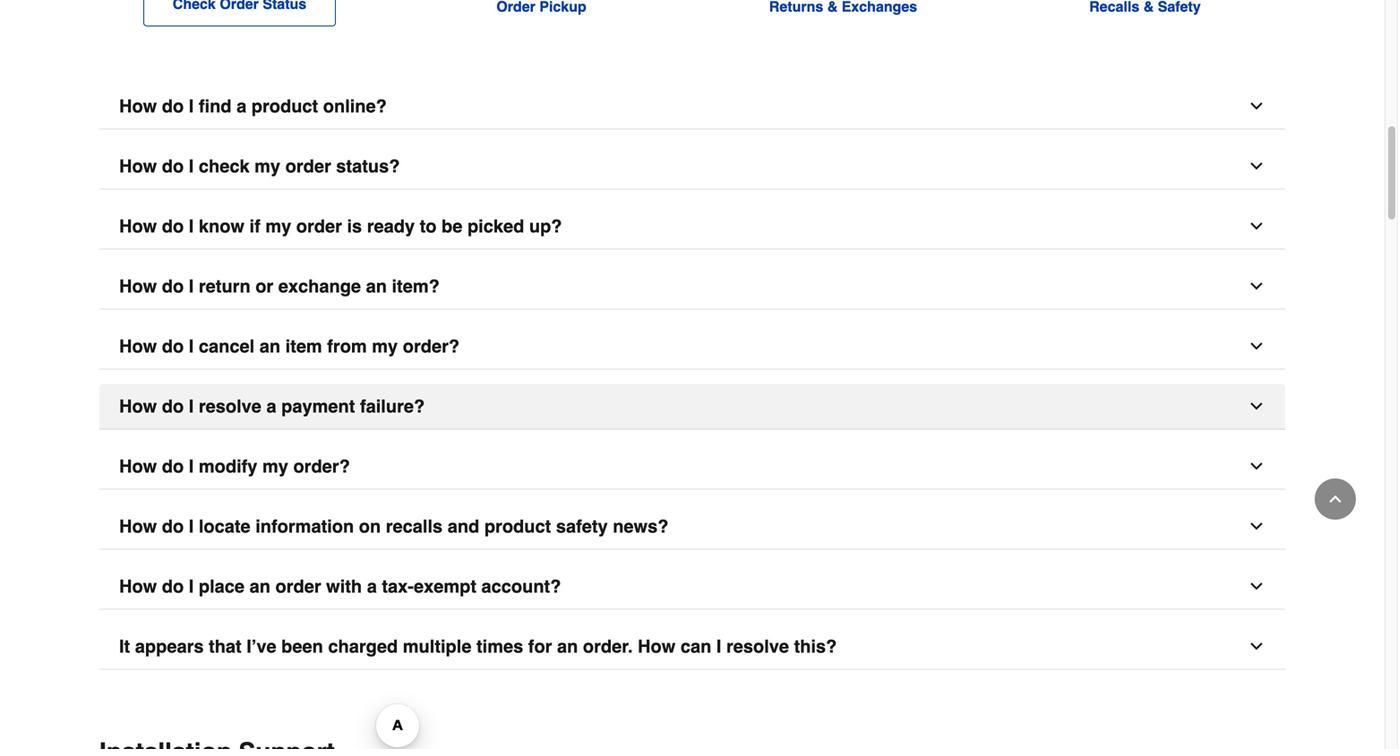 Task type: locate. For each thing, give the bounding box(es) containing it.
i for find
[[189, 96, 194, 116]]

1 horizontal spatial product
[[485, 516, 551, 537]]

3 do from the top
[[162, 216, 184, 237]]

how inside how do i place an order with a tax-exempt account? button
[[119, 576, 157, 597]]

an right place
[[250, 576, 271, 597]]

to
[[420, 216, 437, 237]]

chevron down image inside how do i place an order with a tax-exempt account? button
[[1248, 578, 1266, 595]]

product
[[252, 96, 318, 116], [485, 516, 551, 537]]

a left payment at the bottom left of the page
[[267, 396, 277, 417]]

1 vertical spatial product
[[485, 516, 551, 537]]

resolve up modify
[[199, 396, 262, 417]]

9 do from the top
[[162, 576, 184, 597]]

chevron up image
[[1327, 490, 1345, 508]]

i up how do i modify my order?
[[189, 396, 194, 417]]

exchange
[[278, 276, 361, 297]]

locate
[[199, 516, 251, 537]]

do for check
[[162, 156, 184, 177]]

chevron down image
[[1248, 97, 1266, 115], [1248, 277, 1266, 295], [1248, 337, 1266, 355], [1248, 457, 1266, 475], [1248, 517, 1266, 535]]

i left return
[[189, 276, 194, 297]]

2 do from the top
[[162, 156, 184, 177]]

chevron down image inside how do i know if my order is ready to be picked up? button
[[1248, 217, 1266, 235]]

do up how do i modify my order?
[[162, 396, 184, 417]]

recalls
[[386, 516, 443, 537]]

2 vertical spatial order
[[276, 576, 321, 597]]

how do i place an order with a tax-exempt account?
[[119, 576, 561, 597]]

how inside how do i locate information on recalls and product safety news? button
[[119, 516, 157, 537]]

0 vertical spatial order
[[285, 156, 331, 177]]

how inside how do i cancel an item from my order? button
[[119, 336, 157, 357]]

i left modify
[[189, 456, 194, 477]]

it
[[119, 636, 130, 657]]

i inside button
[[189, 216, 194, 237]]

order left with
[[276, 576, 321, 597]]

i for place
[[189, 576, 194, 597]]

how inside it appears that i've been charged multiple times for an order. how can i resolve this? button
[[638, 636, 676, 657]]

product inside 'button'
[[252, 96, 318, 116]]

5 chevron down image from the top
[[1248, 638, 1266, 655]]

1 vertical spatial order?
[[293, 456, 350, 477]]

do for resolve
[[162, 396, 184, 417]]

information
[[256, 516, 354, 537]]

1 vertical spatial order
[[296, 216, 342, 237]]

how do i know if my order is ready to be picked up?
[[119, 216, 562, 237]]

do left return
[[162, 276, 184, 297]]

news?
[[613, 516, 669, 537]]

with
[[326, 576, 362, 597]]

cancel
[[199, 336, 255, 357]]

a left tax-
[[367, 576, 377, 597]]

5 do from the top
[[162, 336, 184, 357]]

2 chevron down image from the top
[[1248, 217, 1266, 235]]

i left the 'find'
[[189, 96, 194, 116]]

know
[[199, 216, 245, 237]]

how do i modify my order? button
[[99, 444, 1286, 490]]

how for how do i return or exchange an item?
[[119, 276, 157, 297]]

my right check on the top of page
[[255, 156, 281, 177]]

do for return
[[162, 276, 184, 297]]

do for cancel
[[162, 336, 184, 357]]

i left the cancel
[[189, 336, 194, 357]]

a right the 'find'
[[237, 96, 247, 116]]

order inside button
[[296, 216, 342, 237]]

i
[[189, 96, 194, 116], [189, 156, 194, 177], [189, 216, 194, 237], [189, 276, 194, 297], [189, 336, 194, 357], [189, 396, 194, 417], [189, 456, 194, 477], [189, 516, 194, 537], [189, 576, 194, 597], [717, 636, 722, 657]]

3 chevron down image from the top
[[1248, 337, 1266, 355]]

0 horizontal spatial order?
[[293, 456, 350, 477]]

product up how do i check my order status? at the left top of the page
[[252, 96, 318, 116]]

do left place
[[162, 576, 184, 597]]

item
[[285, 336, 322, 357]]

product right and
[[485, 516, 551, 537]]

account?
[[482, 576, 561, 597]]

if
[[250, 216, 261, 237]]

how for how do i find a product online?
[[119, 96, 157, 116]]

how for how do i locate information on recalls and product safety news?
[[119, 516, 157, 537]]

5 chevron down image from the top
[[1248, 517, 1266, 535]]

i right can
[[717, 636, 722, 657]]

my
[[255, 156, 281, 177], [266, 216, 291, 237], [372, 336, 398, 357], [263, 456, 288, 477]]

how for how do i cancel an item from my order?
[[119, 336, 157, 357]]

this?
[[794, 636, 837, 657]]

online?
[[323, 96, 387, 116]]

i for cancel
[[189, 336, 194, 357]]

0 vertical spatial product
[[252, 96, 318, 116]]

how inside how do i modify my order? button
[[119, 456, 157, 477]]

4 do from the top
[[162, 276, 184, 297]]

an right for
[[557, 636, 578, 657]]

how for how do i check my order status?
[[119, 156, 157, 177]]

do
[[162, 96, 184, 116], [162, 156, 184, 177], [162, 216, 184, 237], [162, 276, 184, 297], [162, 336, 184, 357], [162, 396, 184, 417], [162, 456, 184, 477], [162, 516, 184, 537], [162, 576, 184, 597]]

find
[[199, 96, 232, 116]]

1 vertical spatial a
[[267, 396, 277, 417]]

do inside 'button'
[[162, 96, 184, 116]]

1 horizontal spatial resolve
[[727, 636, 789, 657]]

6 do from the top
[[162, 396, 184, 417]]

been
[[282, 636, 323, 657]]

7 do from the top
[[162, 456, 184, 477]]

a for product
[[237, 96, 247, 116]]

i for check
[[189, 156, 194, 177]]

1 chevron down image from the top
[[1248, 97, 1266, 115]]

0 horizontal spatial resolve
[[199, 396, 262, 417]]

how inside how do i know if my order is ready to be picked up? button
[[119, 216, 157, 237]]

i for know
[[189, 216, 194, 237]]

how do i modify my order?
[[119, 456, 350, 477]]

order for status?
[[285, 156, 331, 177]]

chevron down image inside 'how do i return or exchange an item?' button
[[1248, 277, 1266, 295]]

8 do from the top
[[162, 516, 184, 537]]

4 chevron down image from the top
[[1248, 578, 1266, 595]]

picked
[[468, 216, 524, 237]]

0 vertical spatial a
[[237, 96, 247, 116]]

1 do from the top
[[162, 96, 184, 116]]

1 chevron down image from the top
[[1248, 157, 1266, 175]]

order left status?
[[285, 156, 331, 177]]

do left locate
[[162, 516, 184, 537]]

how inside how do i resolve a payment failure? button
[[119, 396, 157, 417]]

order
[[285, 156, 331, 177], [296, 216, 342, 237], [276, 576, 321, 597]]

an
[[366, 276, 387, 297], [260, 336, 281, 357], [250, 576, 271, 597], [557, 636, 578, 657]]

appears
[[135, 636, 204, 657]]

chevron down image for my
[[1248, 337, 1266, 355]]

i left know
[[189, 216, 194, 237]]

2 vertical spatial a
[[367, 576, 377, 597]]

how
[[119, 96, 157, 116], [119, 156, 157, 177], [119, 216, 157, 237], [119, 276, 157, 297], [119, 336, 157, 357], [119, 396, 157, 417], [119, 456, 157, 477], [119, 516, 157, 537], [119, 576, 157, 597], [638, 636, 676, 657]]

chevron down image for and
[[1248, 517, 1266, 535]]

payment
[[282, 396, 355, 417]]

i've
[[247, 636, 277, 657]]

chevron down image inside how do i find a product online? 'button'
[[1248, 97, 1266, 115]]

2 horizontal spatial a
[[367, 576, 377, 597]]

1 horizontal spatial a
[[267, 396, 277, 417]]

1 horizontal spatial order?
[[403, 336, 460, 357]]

how inside 'how do i return or exchange an item?' button
[[119, 276, 157, 297]]

chevron down image for account?
[[1248, 578, 1266, 595]]

do left modify
[[162, 456, 184, 477]]

chevron down image inside how do i locate information on recalls and product safety news? button
[[1248, 517, 1266, 535]]

do for place
[[162, 576, 184, 597]]

exempt
[[414, 576, 477, 597]]

3 chevron down image from the top
[[1248, 397, 1266, 415]]

on
[[359, 516, 381, 537]]

how do i return or exchange an item? button
[[99, 264, 1286, 310]]

my right from
[[372, 336, 398, 357]]

how inside how do i check my order status? button
[[119, 156, 157, 177]]

chevron down image inside how do i cancel an item from my order? button
[[1248, 337, 1266, 355]]

2 chevron down image from the top
[[1248, 277, 1266, 295]]

how for how do i place an order with a tax-exempt account?
[[119, 576, 157, 597]]

that
[[209, 636, 242, 657]]

chevron down image
[[1248, 157, 1266, 175], [1248, 217, 1266, 235], [1248, 397, 1266, 415], [1248, 578, 1266, 595], [1248, 638, 1266, 655]]

0 horizontal spatial a
[[237, 96, 247, 116]]

my right if
[[266, 216, 291, 237]]

i left place
[[189, 576, 194, 597]]

i for return
[[189, 276, 194, 297]]

order? down payment at the bottom left of the page
[[293, 456, 350, 477]]

do for modify
[[162, 456, 184, 477]]

4 chevron down image from the top
[[1248, 457, 1266, 475]]

i left locate
[[189, 516, 194, 537]]

i left check on the top of page
[[189, 156, 194, 177]]

0 horizontal spatial product
[[252, 96, 318, 116]]

i inside 'button'
[[189, 96, 194, 116]]

do left check on the top of page
[[162, 156, 184, 177]]

modify
[[199, 456, 258, 477]]

a inside 'button'
[[237, 96, 247, 116]]

do left know
[[162, 216, 184, 237]]

a
[[237, 96, 247, 116], [267, 396, 277, 417], [367, 576, 377, 597]]

failure?
[[360, 396, 425, 417]]

do left the 'find'
[[162, 96, 184, 116]]

is
[[347, 216, 362, 237]]

do left the cancel
[[162, 336, 184, 357]]

order? down item?
[[403, 336, 460, 357]]

chevron down image inside it appears that i've been charged multiple times for an order. how can i resolve this? button
[[1248, 638, 1266, 655]]

do inside button
[[162, 216, 184, 237]]

product inside button
[[485, 516, 551, 537]]

up?
[[529, 216, 562, 237]]

how inside how do i find a product online? 'button'
[[119, 96, 157, 116]]

order?
[[403, 336, 460, 357], [293, 456, 350, 477]]

my inside button
[[266, 216, 291, 237]]

order left is
[[296, 216, 342, 237]]

resolve left this?
[[727, 636, 789, 657]]

resolve
[[199, 396, 262, 417], [727, 636, 789, 657]]



Task type: vqa. For each thing, say whether or not it's contained in the screenshot.
do
yes



Task type: describe. For each thing, give the bounding box(es) containing it.
how for how do i know if my order is ready to be picked up?
[[119, 216, 157, 237]]

how do i return or exchange an item?
[[119, 276, 440, 297]]

chevron down image for be
[[1248, 217, 1266, 235]]

how do i know if my order is ready to be picked up? button
[[99, 204, 1286, 250]]

an left item
[[260, 336, 281, 357]]

how do i check my order status? button
[[99, 144, 1286, 190]]

chevron down image inside how do i resolve a payment failure? button
[[1248, 397, 1266, 415]]

i for resolve
[[189, 396, 194, 417]]

scroll to top element
[[1315, 478, 1357, 520]]

do for know
[[162, 216, 184, 237]]

how do i place an order with a tax-exempt account? button
[[99, 564, 1286, 610]]

an left item?
[[366, 276, 387, 297]]

tax-
[[382, 576, 414, 597]]

be
[[442, 216, 463, 237]]

how do i resolve a payment failure?
[[119, 396, 425, 417]]

it appears that i've been charged multiple times for an order. how can i resolve this? button
[[99, 624, 1286, 670]]

status?
[[336, 156, 400, 177]]

order.
[[583, 636, 633, 657]]

chevron down image inside how do i modify my order? button
[[1248, 457, 1266, 475]]

my right modify
[[263, 456, 288, 477]]

chevron down image inside how do i check my order status? button
[[1248, 157, 1266, 175]]

check
[[199, 156, 250, 177]]

i for modify
[[189, 456, 194, 477]]

do for find
[[162, 96, 184, 116]]

order for with
[[276, 576, 321, 597]]

ready
[[367, 216, 415, 237]]

i for locate
[[189, 516, 194, 537]]

or
[[256, 276, 273, 297]]

do for locate
[[162, 516, 184, 537]]

can
[[681, 636, 712, 657]]

multiple
[[403, 636, 472, 657]]

it appears that i've been charged multiple times for an order. how can i resolve this?
[[119, 636, 837, 657]]

0 vertical spatial order?
[[403, 336, 460, 357]]

chevron down image for order.
[[1248, 638, 1266, 655]]

chevron down image for item?
[[1248, 277, 1266, 295]]

how do i find a product online?
[[119, 96, 387, 116]]

0 vertical spatial resolve
[[199, 396, 262, 417]]

how do i resolve a payment failure? button
[[99, 384, 1286, 430]]

item?
[[392, 276, 440, 297]]

place
[[199, 576, 245, 597]]

how for how do i modify my order?
[[119, 456, 157, 477]]

how do i locate information on recalls and product safety news?
[[119, 516, 669, 537]]

return
[[199, 276, 251, 297]]

for
[[528, 636, 552, 657]]

how for how do i resolve a payment failure?
[[119, 396, 157, 417]]

and
[[448, 516, 480, 537]]

how do i locate information on recalls and product safety news? button
[[99, 504, 1286, 550]]

1 vertical spatial resolve
[[727, 636, 789, 657]]

charged
[[328, 636, 398, 657]]

a for payment
[[267, 396, 277, 417]]

how do i cancel an item from my order? button
[[99, 324, 1286, 370]]

how do i cancel an item from my order?
[[119, 336, 460, 357]]

times
[[477, 636, 524, 657]]

how do i find a product online? button
[[99, 84, 1286, 129]]

from
[[327, 336, 367, 357]]

safety
[[556, 516, 608, 537]]

how do i check my order status?
[[119, 156, 400, 177]]



